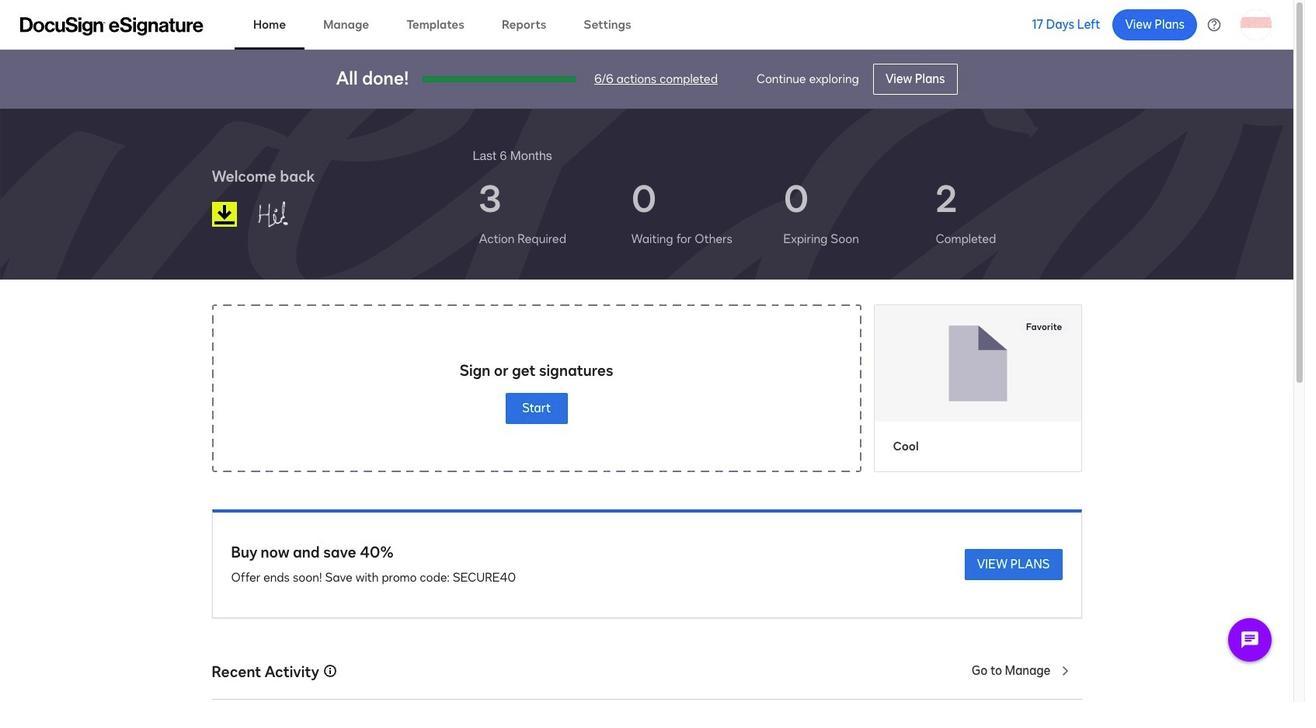 Task type: locate. For each thing, give the bounding box(es) containing it.
heading
[[473, 146, 552, 165]]

use cool image
[[874, 305, 1081, 422]]

list
[[473, 165, 1082, 261]]

docusign esignature image
[[20, 17, 204, 35]]



Task type: describe. For each thing, give the bounding box(es) containing it.
docusignlogo image
[[212, 202, 237, 227]]

your uploaded profile image image
[[1241, 9, 1272, 40]]

generic name image
[[250, 194, 330, 235]]



Task type: vqa. For each thing, say whether or not it's contained in the screenshot.
Description (optional) text box
no



